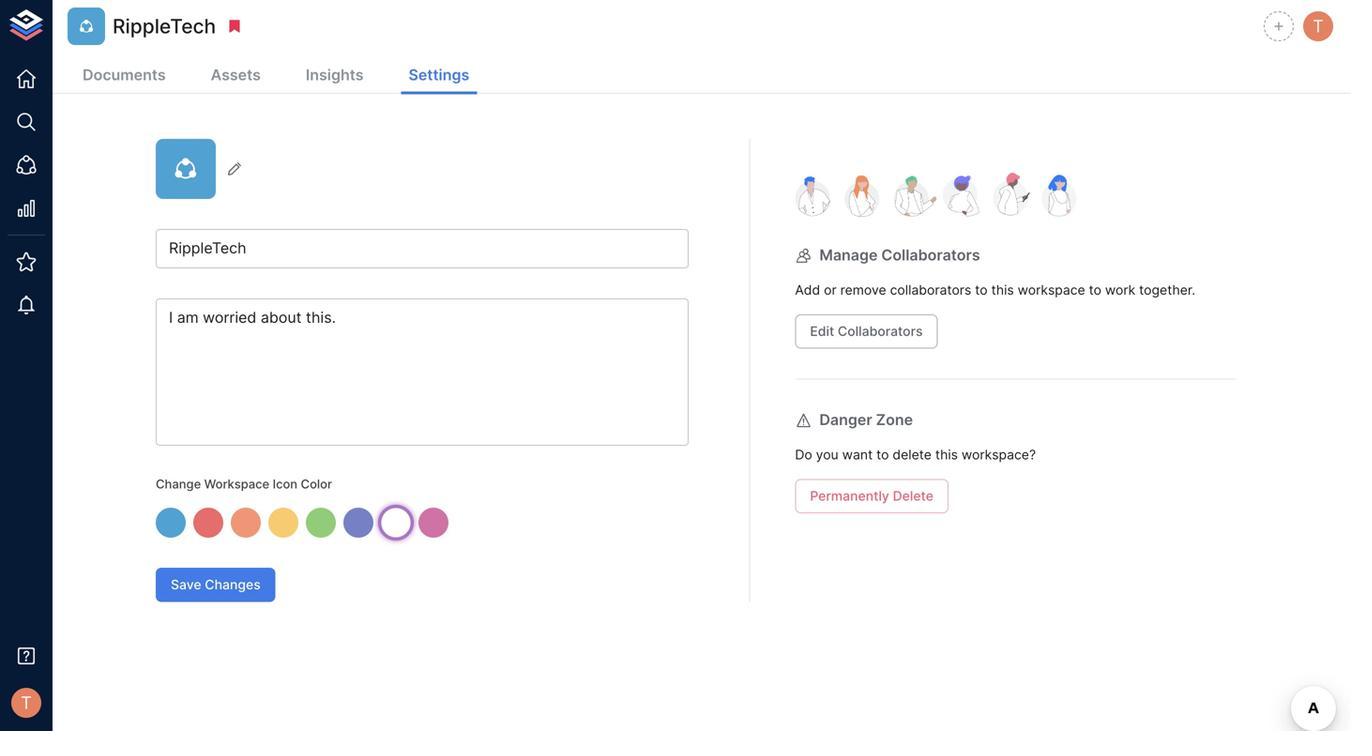 Task type: locate. For each thing, give the bounding box(es) containing it.
add
[[795, 282, 820, 298]]

save changes button
[[156, 568, 276, 602]]

to right want
[[877, 447, 889, 463]]

insights
[[306, 66, 364, 84]]

this for delete
[[936, 447, 958, 463]]

1 vertical spatial t
[[21, 693, 32, 713]]

this right delete
[[936, 447, 958, 463]]

edit
[[810, 323, 835, 339]]

assets
[[211, 66, 261, 84]]

t
[[1313, 16, 1324, 36], [21, 693, 32, 713]]

this for to
[[992, 282, 1014, 298]]

0 vertical spatial t
[[1313, 16, 1324, 36]]

2 horizontal spatial to
[[1089, 282, 1102, 298]]

0 horizontal spatial this
[[936, 447, 958, 463]]

to
[[975, 282, 988, 298], [1089, 282, 1102, 298], [877, 447, 889, 463]]

changes
[[205, 577, 261, 593]]

insights link
[[298, 58, 371, 94]]

0 horizontal spatial t
[[21, 693, 32, 713]]

0 vertical spatial t button
[[1301, 8, 1336, 44]]

collaborators inside button
[[838, 323, 923, 339]]

t button
[[1301, 8, 1336, 44], [6, 682, 47, 724]]

0 vertical spatial collaborators
[[882, 246, 980, 264]]

delete
[[893, 488, 934, 504]]

save
[[171, 577, 201, 593]]

change
[[156, 477, 201, 491]]

1 vertical spatial this
[[936, 447, 958, 463]]

0 vertical spatial this
[[992, 282, 1014, 298]]

this
[[992, 282, 1014, 298], [936, 447, 958, 463]]

danger
[[820, 411, 873, 429]]

permanently
[[810, 488, 890, 504]]

collaborators up collaborators
[[882, 246, 980, 264]]

1 vertical spatial collaborators
[[838, 323, 923, 339]]

to left work
[[1089, 282, 1102, 298]]

1 horizontal spatial t button
[[1301, 8, 1336, 44]]

this left workspace
[[992, 282, 1014, 298]]

want
[[842, 447, 873, 463]]

1 vertical spatial t button
[[6, 682, 47, 724]]

to right collaborators
[[975, 282, 988, 298]]

Workspace notes are visible to all members and guests. text field
[[156, 298, 689, 446]]

manage
[[820, 246, 878, 264]]

0 horizontal spatial to
[[877, 447, 889, 463]]

collaborators
[[882, 246, 980, 264], [838, 323, 923, 339]]

collaborators down remove
[[838, 323, 923, 339]]

settings
[[409, 66, 470, 84]]

manage collaborators
[[820, 246, 980, 264]]

rippletech
[[113, 14, 216, 38]]

1 horizontal spatial t
[[1313, 16, 1324, 36]]

1 horizontal spatial this
[[992, 282, 1014, 298]]



Task type: vqa. For each thing, say whether or not it's contained in the screenshot.
T BUTTON to the right
yes



Task type: describe. For each thing, give the bounding box(es) containing it.
permanently delete button
[[795, 479, 949, 513]]

add or remove collaborators to this workspace to work together.
[[795, 282, 1196, 298]]

do
[[795, 447, 813, 463]]

settings link
[[401, 58, 477, 94]]

Workspace Name text field
[[156, 229, 689, 268]]

workspace
[[1018, 282, 1086, 298]]

permanently delete
[[810, 488, 934, 504]]

collaborators
[[890, 282, 972, 298]]

documents
[[83, 66, 166, 84]]

color
[[301, 477, 332, 491]]

danger zone
[[820, 411, 913, 429]]

you
[[816, 447, 839, 463]]

remove bookmark image
[[226, 18, 243, 35]]

do you want to delete this workspace?
[[795, 447, 1036, 463]]

edit collaborators
[[810, 323, 923, 339]]

remove
[[841, 282, 887, 298]]

save changes
[[171, 577, 261, 593]]

1 horizontal spatial to
[[975, 282, 988, 298]]

together.
[[1140, 282, 1196, 298]]

t for top "t" button
[[1313, 16, 1324, 36]]

or
[[824, 282, 837, 298]]

assets link
[[203, 58, 268, 94]]

t for left "t" button
[[21, 693, 32, 713]]

0 horizontal spatial t button
[[6, 682, 47, 724]]

collaborators for manage collaborators
[[882, 246, 980, 264]]

documents link
[[75, 58, 173, 94]]

workspace?
[[962, 447, 1036, 463]]

work
[[1106, 282, 1136, 298]]

icon
[[273, 477, 298, 491]]

workspace
[[204, 477, 270, 491]]

change workspace icon color
[[156, 477, 332, 491]]

zone
[[876, 411, 913, 429]]

collaborators for edit collaborators
[[838, 323, 923, 339]]

edit collaborators button
[[795, 314, 938, 349]]

delete
[[893, 447, 932, 463]]



